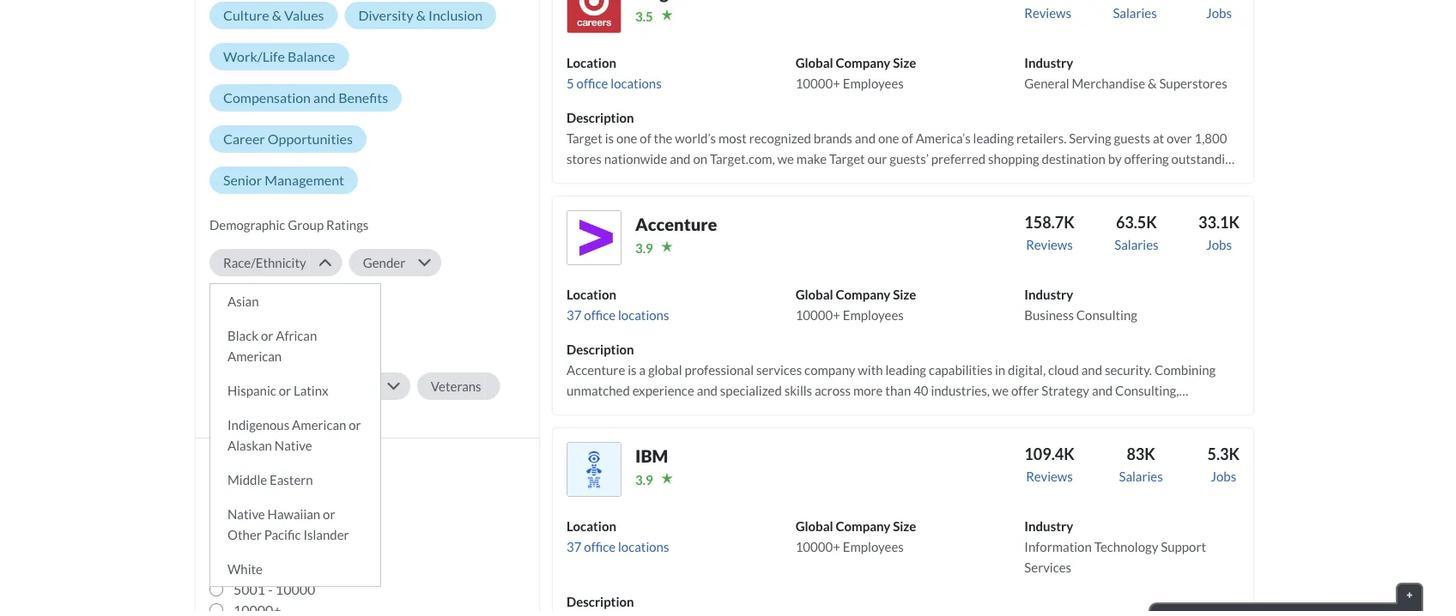 Task type: describe. For each thing, give the bounding box(es) containing it.
1000
[[267, 540, 299, 557]]

white
[[227, 561, 263, 577]]

balance
[[288, 48, 335, 65]]

158.7k reviews
[[1024, 213, 1075, 252]]

benefits
[[338, 89, 388, 106]]

indigenous american or alaskan native
[[227, 417, 361, 453]]

salaries for ibm
[[1119, 469, 1163, 484]]

locations for accenture
[[618, 307, 669, 323]]

company for industry general merchandise & superstores
[[836, 55, 890, 70]]

compensation and benefits button
[[209, 84, 402, 112]]

salaries link
[[1110, 0, 1160, 39]]

37 for ibm
[[567, 539, 582, 554]]

african
[[276, 328, 317, 343]]

1 - 50
[[234, 478, 267, 495]]

veterans
[[431, 379, 481, 394]]

158.7k
[[1024, 213, 1075, 232]]

general
[[1024, 75, 1069, 91]]

global company size 10000+ employees for accenture
[[796, 287, 916, 323]]

family
[[278, 379, 316, 394]]

industry business consulting
[[1024, 287, 1137, 323]]

pacific
[[264, 527, 301, 542]]

5
[[567, 75, 574, 91]]

technology
[[1094, 539, 1158, 554]]

career opportunities
[[223, 130, 353, 147]]

& for diversity
[[416, 7, 426, 24]]

location for accenture
[[567, 287, 616, 302]]

or for hispanic
[[279, 383, 291, 398]]

employees for ibm
[[843, 539, 904, 554]]

company for industry information technology support services
[[836, 518, 890, 534]]

201 - 500
[[234, 519, 291, 536]]

gender
[[363, 255, 405, 270]]

83k salaries
[[1119, 445, 1163, 484]]

industry for accenture
[[1024, 287, 1073, 302]]

37 office locations link for accenture
[[567, 307, 669, 323]]

hawaiian
[[268, 506, 320, 522]]

office inside location 5 office locations
[[577, 75, 608, 91]]

83k
[[1127, 445, 1155, 463]]

office for ibm
[[584, 539, 616, 554]]

501 - 1000
[[234, 540, 299, 557]]

sexual orientation
[[223, 296, 329, 312]]

1001 - 5000
[[234, 560, 307, 577]]

& for culture
[[272, 7, 282, 24]]

black or african american
[[227, 328, 317, 364]]

work/life balance
[[223, 48, 335, 65]]

reviews for accenture
[[1026, 237, 1073, 252]]

locations inside location 5 office locations
[[611, 75, 662, 91]]

office for accenture
[[584, 307, 616, 323]]

location 37 office locations for ibm
[[567, 518, 669, 554]]

reviews link
[[1024, 0, 1071, 39]]

senior management
[[223, 172, 344, 188]]

ibm image
[[567, 442, 622, 497]]

industry information technology support services
[[1024, 518, 1206, 575]]

senior
[[223, 172, 262, 188]]

business
[[1024, 307, 1074, 323]]

industry inside industry general merchandise & superstores
[[1024, 55, 1073, 70]]

locations for ibm
[[618, 539, 669, 554]]

50
[[252, 478, 267, 495]]

location 37 office locations for accenture
[[567, 287, 669, 323]]

salaries for accenture
[[1115, 237, 1159, 252]]

- for 1
[[244, 478, 249, 495]]

information
[[1024, 539, 1092, 554]]

0 vertical spatial reviews
[[1024, 5, 1071, 21]]

culture
[[223, 7, 269, 24]]

disabilities
[[292, 337, 355, 353]]

industry for ibm
[[1024, 518, 1073, 534]]

and
[[313, 89, 336, 106]]

indigenous
[[227, 417, 289, 433]]

parent or family caregiver
[[223, 379, 374, 394]]

ratings
[[326, 217, 369, 233]]

people
[[223, 337, 262, 353]]

& inside industry general merchandise & superstores
[[1148, 75, 1157, 91]]

hispanic or latinx
[[227, 383, 328, 398]]

diversity & inclusion
[[358, 7, 483, 24]]

jobs for accenture
[[1206, 237, 1232, 252]]

career
[[223, 130, 265, 147]]

sexual
[[223, 296, 260, 312]]

asian
[[227, 294, 259, 309]]

or inside 'indigenous american or alaskan native'
[[349, 417, 361, 433]]

race/ethnicity
[[223, 255, 306, 270]]

jobs for ibm
[[1211, 469, 1236, 484]]

500
[[267, 519, 291, 536]]

middle
[[227, 472, 267, 488]]

- for 1001
[[268, 560, 273, 577]]

or for black
[[261, 328, 273, 343]]

support
[[1161, 539, 1206, 554]]

work/life
[[223, 48, 285, 65]]

- for 501
[[260, 540, 265, 557]]

size for industry business consulting
[[893, 287, 916, 302]]

200
[[259, 499, 283, 515]]

black
[[227, 328, 258, 343]]

native hawaiian or other pacific islander
[[227, 506, 349, 542]]

5001 - 10000
[[234, 581, 315, 598]]

or for parent
[[264, 379, 276, 394]]

3.9 for accenture
[[635, 240, 653, 256]]

63.5k
[[1116, 213, 1157, 232]]

5001
[[234, 581, 265, 598]]

with
[[264, 337, 290, 353]]

management
[[265, 172, 344, 188]]

people with disabilities
[[223, 337, 355, 353]]

career opportunities button
[[209, 125, 366, 153]]

caregiver
[[319, 379, 374, 394]]

33.1k jobs
[[1198, 213, 1240, 252]]

culture & values
[[223, 7, 324, 24]]

accenture image
[[567, 210, 622, 265]]

33.1k
[[1198, 213, 1240, 232]]

native inside native hawaiian or other pacific islander
[[227, 506, 265, 522]]



Task type: locate. For each thing, give the bounding box(es) containing it.
37 for accenture
[[567, 307, 582, 323]]

native up other
[[227, 506, 265, 522]]

industry inside industry information technology support services
[[1024, 518, 1073, 534]]

- left 5000 on the bottom of page
[[268, 560, 273, 577]]

jobs link
[[1198, 0, 1240, 39]]

merchandise
[[1072, 75, 1145, 91]]

global for industry information technology support services
[[796, 518, 833, 534]]

0 vertical spatial locations
[[611, 75, 662, 91]]

0 horizontal spatial &
[[272, 7, 282, 24]]

1 3.9 from the top
[[635, 240, 653, 256]]

reviews inside "158.7k reviews"
[[1026, 237, 1073, 252]]

demographic group ratings
[[209, 217, 369, 233]]

american inside 'indigenous american or alaskan native'
[[292, 417, 346, 433]]

latinx
[[294, 383, 328, 398]]

0 vertical spatial jobs
[[1206, 5, 1232, 21]]

office down accenture image
[[584, 307, 616, 323]]

industry
[[1024, 55, 1073, 70], [1024, 287, 1073, 302], [1024, 518, 1073, 534]]

1 37 from the top
[[567, 307, 582, 323]]

1001
[[234, 560, 265, 577]]

ibm
[[635, 445, 668, 466]]

- down 1001 - 5000
[[268, 581, 273, 598]]

reviews up general
[[1024, 5, 1071, 21]]

location 5 office locations
[[567, 55, 662, 91]]

1 vertical spatial american
[[292, 417, 346, 433]]

jobs inside 33.1k jobs
[[1206, 237, 1232, 252]]

middle eastern
[[227, 472, 313, 488]]

- for 51
[[252, 499, 257, 515]]

salaries
[[1113, 5, 1157, 21], [1115, 237, 1159, 252], [1119, 469, 1163, 484]]

37 office locations link down ibm image
[[567, 539, 669, 554]]

0 vertical spatial 37 office locations link
[[567, 307, 669, 323]]

consulting
[[1076, 307, 1137, 323]]

2 description from the top
[[567, 342, 634, 357]]

2 vertical spatial 10000+
[[796, 539, 840, 554]]

- right 201
[[260, 519, 265, 536]]

salaries down 63.5k
[[1115, 237, 1159, 252]]

1 vertical spatial office
[[584, 307, 616, 323]]

1 vertical spatial native
[[227, 506, 265, 522]]

salaries down 83k
[[1119, 469, 1163, 484]]

or down caregiver
[[349, 417, 361, 433]]

3 description from the top
[[567, 594, 634, 609]]

salaries up industry general merchandise & superstores
[[1113, 5, 1157, 21]]

1 location from the top
[[567, 55, 616, 70]]

1 vertical spatial 37
[[567, 539, 582, 554]]

2 vertical spatial office
[[584, 539, 616, 554]]

industry up general
[[1024, 55, 1073, 70]]

global company size
[[209, 455, 354, 474]]

2 vertical spatial jobs
[[1211, 469, 1236, 484]]

1 vertical spatial reviews
[[1026, 237, 1073, 252]]

employees for accenture
[[843, 307, 904, 323]]

1 vertical spatial global company size 10000+ employees
[[796, 287, 916, 323]]

2 vertical spatial industry
[[1024, 518, 1073, 534]]

& inside button
[[416, 7, 426, 24]]

5000
[[275, 560, 307, 577]]

2 location 37 office locations from the top
[[567, 518, 669, 554]]

location 37 office locations down ibm image
[[567, 518, 669, 554]]

3.5
[[635, 9, 653, 24]]

0 vertical spatial 37
[[567, 307, 582, 323]]

2 vertical spatial employees
[[843, 539, 904, 554]]

1 vertical spatial description
[[567, 342, 634, 357]]

0 vertical spatial american
[[227, 348, 282, 364]]

reviews inside 109.4k reviews
[[1026, 469, 1073, 484]]

1 37 office locations link from the top
[[567, 307, 669, 323]]

0 vertical spatial 3.9
[[635, 240, 653, 256]]

1 vertical spatial jobs
[[1206, 237, 1232, 252]]

diversity
[[358, 7, 413, 24]]

2 vertical spatial salaries
[[1119, 469, 1163, 484]]

inclusion
[[428, 7, 483, 24]]

reviews
[[1024, 5, 1071, 21], [1026, 237, 1073, 252], [1026, 469, 1073, 484]]

5 office locations link
[[567, 75, 662, 91]]

global company size 10000+ employees for ibm
[[796, 518, 916, 554]]

2 location from the top
[[567, 287, 616, 302]]

2 vertical spatial locations
[[618, 539, 669, 554]]

target image
[[567, 0, 622, 33]]

2 global company size 10000+ employees from the top
[[796, 287, 916, 323]]

or left family
[[264, 379, 276, 394]]

0 vertical spatial salaries
[[1113, 5, 1157, 21]]

or inside the black or african american
[[261, 328, 273, 343]]

superstores
[[1159, 75, 1227, 91]]

description for 37
[[567, 342, 634, 357]]

industry up information
[[1024, 518, 1073, 534]]

size for industry information technology support services
[[893, 518, 916, 534]]

51 - 200
[[234, 499, 283, 515]]

industry inside "industry business consulting"
[[1024, 287, 1073, 302]]

jobs down 5.3k on the bottom
[[1211, 469, 1236, 484]]

- right '51'
[[252, 499, 257, 515]]

109.4k
[[1024, 445, 1075, 463]]

37 office locations link
[[567, 307, 669, 323], [567, 539, 669, 554]]

1 vertical spatial 10000+
[[796, 307, 840, 323]]

description for 5
[[567, 110, 634, 125]]

& left inclusion
[[416, 7, 426, 24]]

size
[[893, 55, 916, 70], [893, 287, 916, 302], [326, 455, 354, 474], [893, 518, 916, 534]]

10000
[[275, 581, 315, 598]]

1 horizontal spatial &
[[416, 7, 426, 24]]

- right 501
[[260, 540, 265, 557]]

description
[[567, 110, 634, 125], [567, 342, 634, 357], [567, 594, 634, 609]]

3 industry from the top
[[1024, 518, 1073, 534]]

location down accenture image
[[567, 287, 616, 302]]

1 vertical spatial locations
[[618, 307, 669, 323]]

51
[[234, 499, 249, 515]]

alaskan
[[227, 438, 272, 453]]

5.3k
[[1207, 445, 1240, 463]]

hispanic
[[227, 383, 276, 398]]

american inside the black or african american
[[227, 348, 282, 364]]

10000+ for ibm
[[796, 539, 840, 554]]

other
[[227, 527, 262, 542]]

37 down accenture image
[[567, 307, 582, 323]]

location inside location 5 office locations
[[567, 55, 616, 70]]

2 37 office locations link from the top
[[567, 539, 669, 554]]

& left values
[[272, 7, 282, 24]]

jobs inside "5.3k jobs"
[[1211, 469, 1236, 484]]

1 employees from the top
[[843, 75, 904, 91]]

37 office locations link down accenture image
[[567, 307, 669, 323]]

native
[[275, 438, 312, 453], [227, 506, 265, 522]]

1 vertical spatial salaries
[[1115, 237, 1159, 252]]

2 industry from the top
[[1024, 287, 1073, 302]]

location 37 office locations down accenture image
[[567, 287, 669, 323]]

global for industry general merchandise & superstores
[[796, 55, 833, 70]]

0 vertical spatial 10000+
[[796, 75, 840, 91]]

0 vertical spatial employees
[[843, 75, 904, 91]]

2 vertical spatial global company size 10000+ employees
[[796, 518, 916, 554]]

0 vertical spatial native
[[275, 438, 312, 453]]

0 vertical spatial location
[[567, 55, 616, 70]]

reviews down 109.4k
[[1026, 469, 1073, 484]]

1 10000+ from the top
[[796, 75, 840, 91]]

or left latinx
[[279, 383, 291, 398]]

0 vertical spatial location 37 office locations
[[567, 287, 669, 323]]

1 vertical spatial employees
[[843, 307, 904, 323]]

diversity & inclusion button
[[345, 2, 496, 29]]

63.5k salaries
[[1115, 213, 1159, 252]]

0 vertical spatial industry
[[1024, 55, 1073, 70]]

american down latinx
[[292, 417, 346, 433]]

1 horizontal spatial native
[[275, 438, 312, 453]]

reviews down 158.7k
[[1026, 237, 1073, 252]]

3 location from the top
[[567, 518, 616, 534]]

1 vertical spatial location
[[567, 287, 616, 302]]

american
[[227, 348, 282, 364], [292, 417, 346, 433]]

location up 5
[[567, 55, 616, 70]]

company
[[836, 55, 890, 70], [836, 287, 890, 302], [258, 455, 323, 474], [836, 518, 890, 534]]

eastern
[[270, 472, 313, 488]]

office right 5
[[577, 75, 608, 91]]

0 vertical spatial global company size 10000+ employees
[[796, 55, 916, 91]]

size for industry general merchandise & superstores
[[893, 55, 916, 70]]

3.9 down accenture
[[635, 240, 653, 256]]

islander
[[303, 527, 349, 542]]

culture & values button
[[209, 2, 338, 29]]

0 vertical spatial description
[[567, 110, 634, 125]]

company for industry business consulting
[[836, 287, 890, 302]]

201
[[234, 519, 257, 536]]

- for 5001
[[268, 581, 273, 598]]

global
[[796, 55, 833, 70], [796, 287, 833, 302], [209, 455, 255, 474], [796, 518, 833, 534]]

1 location 37 office locations from the top
[[567, 287, 669, 323]]

0 horizontal spatial american
[[227, 348, 282, 364]]

& inside button
[[272, 7, 282, 24]]

1
[[234, 478, 241, 495]]

2 37 from the top
[[567, 539, 582, 554]]

- for 201
[[260, 519, 265, 536]]

2 vertical spatial reviews
[[1026, 469, 1073, 484]]

native up global company size
[[275, 438, 312, 453]]

3 employees from the top
[[843, 539, 904, 554]]

industry up business
[[1024, 287, 1073, 302]]

location for ibm
[[567, 518, 616, 534]]

or up islander on the bottom of the page
[[323, 506, 335, 522]]

- right '1'
[[244, 478, 249, 495]]

3.9 for ibm
[[635, 472, 653, 488]]

10000+
[[796, 75, 840, 91], [796, 307, 840, 323], [796, 539, 840, 554]]

american down black
[[227, 348, 282, 364]]

location down ibm image
[[567, 518, 616, 534]]

compensation and benefits
[[223, 89, 388, 106]]

compensation
[[223, 89, 311, 106]]

2 vertical spatial description
[[567, 594, 634, 609]]

501
[[234, 540, 257, 557]]

1 global company size 10000+ employees from the top
[[796, 55, 916, 91]]

work/life balance button
[[209, 43, 349, 70]]

jobs
[[1206, 5, 1232, 21], [1206, 237, 1232, 252], [1211, 469, 1236, 484]]

2 10000+ from the top
[[796, 307, 840, 323]]

2 3.9 from the top
[[635, 472, 653, 488]]

demographic
[[209, 217, 285, 233]]

3 global company size 10000+ employees from the top
[[796, 518, 916, 554]]

senior management button
[[209, 166, 358, 194]]

or
[[261, 328, 273, 343], [264, 379, 276, 394], [279, 383, 291, 398], [349, 417, 361, 433], [323, 506, 335, 522]]

3 10000+ from the top
[[796, 539, 840, 554]]

jobs down 33.1k
[[1206, 237, 1232, 252]]

1 description from the top
[[567, 110, 634, 125]]

or right black
[[261, 328, 273, 343]]

37
[[567, 307, 582, 323], [567, 539, 582, 554]]

global for industry business consulting
[[796, 287, 833, 302]]

or inside native hawaiian or other pacific islander
[[323, 506, 335, 522]]

jobs up superstores
[[1206, 5, 1232, 21]]

0 horizontal spatial native
[[227, 506, 265, 522]]

37 office locations link for ibm
[[567, 539, 669, 554]]

accenture
[[635, 214, 717, 234]]

group
[[288, 217, 324, 233]]

109.4k reviews
[[1024, 445, 1075, 484]]

1 vertical spatial industry
[[1024, 287, 1073, 302]]

1 industry from the top
[[1024, 55, 1073, 70]]

services
[[1024, 560, 1071, 575]]

1 vertical spatial location 37 office locations
[[567, 518, 669, 554]]

native inside 'indigenous american or alaskan native'
[[275, 438, 312, 453]]

2 employees from the top
[[843, 307, 904, 323]]

parent
[[223, 379, 261, 394]]

10000+ for accenture
[[796, 307, 840, 323]]

2 vertical spatial location
[[567, 518, 616, 534]]

office
[[577, 75, 608, 91], [584, 307, 616, 323], [584, 539, 616, 554]]

office down ibm image
[[584, 539, 616, 554]]

orientation
[[262, 296, 329, 312]]

0 vertical spatial office
[[577, 75, 608, 91]]

reviews for ibm
[[1026, 469, 1073, 484]]

37 down ibm image
[[567, 539, 582, 554]]

5.3k jobs
[[1207, 445, 1240, 484]]

1 vertical spatial 3.9
[[635, 472, 653, 488]]

& left superstores
[[1148, 75, 1157, 91]]

2 horizontal spatial &
[[1148, 75, 1157, 91]]

3.9 down ibm
[[635, 472, 653, 488]]

opportunities
[[268, 130, 353, 147]]

1 vertical spatial 37 office locations link
[[567, 539, 669, 554]]

1 horizontal spatial american
[[292, 417, 346, 433]]



Task type: vqa. For each thing, say whether or not it's contained in the screenshot.
policy. corresponding to ...
no



